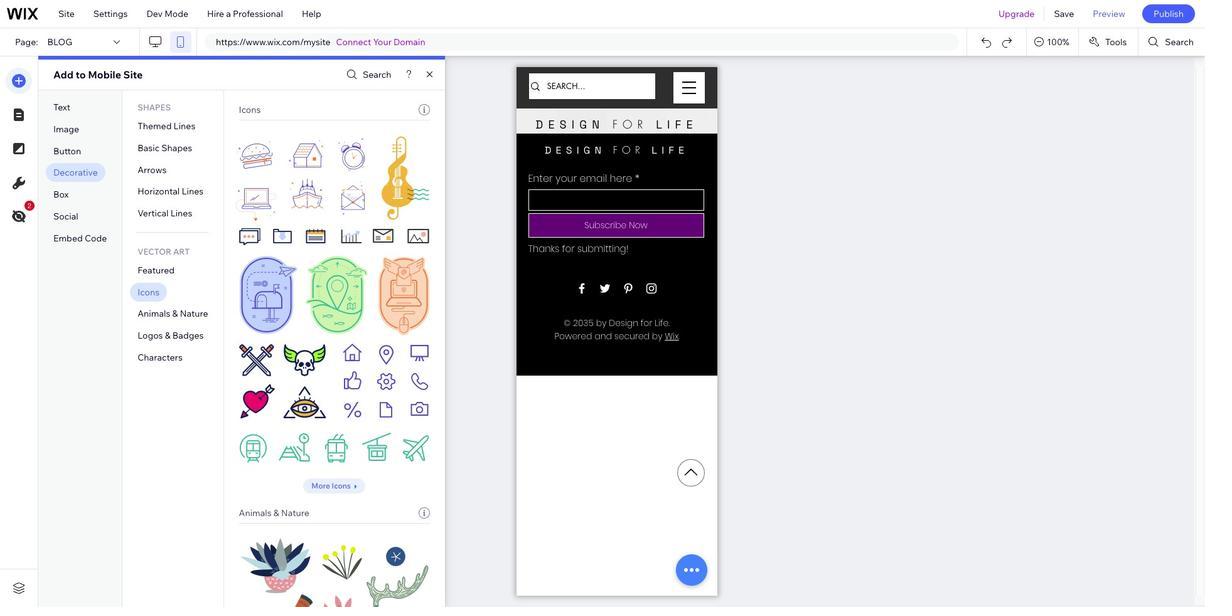 Task type: locate. For each thing, give the bounding box(es) containing it.
more icons button
[[303, 479, 365, 494]]

mode
[[165, 8, 188, 19]]

featured
[[138, 265, 175, 276]]

hire a professional
[[207, 8, 283, 19]]

search down your
[[363, 69, 391, 80]]

lines for horizontal lines
[[182, 186, 204, 197]]

search button down connect
[[343, 66, 391, 84]]

1 vertical spatial animals & nature
[[239, 508, 309, 519]]

dev
[[147, 8, 163, 19]]

basic shapes
[[138, 142, 192, 154]]

characters
[[138, 352, 183, 364]]

publish
[[1154, 8, 1184, 19]]

2 horizontal spatial icons
[[332, 482, 351, 491]]

a
[[226, 8, 231, 19]]

help
[[302, 8, 321, 19]]

search down publish on the right top
[[1165, 36, 1194, 48]]

tools button
[[1079, 28, 1138, 56]]

shapes down themed lines on the left top of page
[[162, 142, 192, 154]]

code
[[85, 233, 107, 244]]

100% button
[[1027, 28, 1078, 56]]

save button
[[1045, 0, 1084, 28]]

1 horizontal spatial search button
[[1139, 28, 1205, 56]]

1 horizontal spatial animals
[[239, 508, 272, 519]]

0 vertical spatial site
[[58, 8, 75, 19]]

box
[[53, 189, 69, 200]]

1 horizontal spatial site
[[123, 68, 143, 81]]

0 horizontal spatial search
[[363, 69, 391, 80]]

save
[[1054, 8, 1074, 19]]

shapes up themed
[[138, 102, 171, 112]]

vertical lines
[[138, 208, 192, 219]]

decorative
[[53, 167, 98, 179]]

lines up basic shapes
[[174, 121, 195, 132]]

logos
[[138, 330, 163, 342]]

site up blog
[[58, 8, 75, 19]]

1 vertical spatial shapes
[[162, 142, 192, 154]]

&
[[172, 309, 178, 320], [165, 330, 171, 342], [274, 508, 279, 519]]

animals & nature
[[138, 309, 208, 320], [239, 508, 309, 519]]

search button down publish button
[[1139, 28, 1205, 56]]

1 vertical spatial icons
[[138, 287, 160, 298]]

shapes
[[138, 102, 171, 112], [162, 142, 192, 154]]

professional
[[233, 8, 283, 19]]

https://www.wix.com/mysite
[[216, 36, 331, 48]]

nature up "badges"
[[180, 309, 208, 320]]

search button
[[1139, 28, 1205, 56], [343, 66, 391, 84]]

connect
[[336, 36, 371, 48]]

animals
[[138, 309, 170, 320], [239, 508, 272, 519]]

1 vertical spatial &
[[165, 330, 171, 342]]

1 horizontal spatial animals & nature
[[239, 508, 309, 519]]

2 vertical spatial lines
[[171, 208, 192, 219]]

site
[[58, 8, 75, 19], [123, 68, 143, 81]]

100%
[[1047, 36, 1070, 48]]

0 vertical spatial shapes
[[138, 102, 171, 112]]

0 horizontal spatial icons
[[138, 287, 160, 298]]

site right mobile
[[123, 68, 143, 81]]

1 horizontal spatial &
[[172, 309, 178, 320]]

nature down more icons button
[[281, 508, 309, 519]]

preview
[[1093, 8, 1126, 19]]

lines right horizontal at top left
[[182, 186, 204, 197]]

2 horizontal spatial &
[[274, 508, 279, 519]]

arrows
[[138, 164, 167, 176]]

mobile
[[88, 68, 121, 81]]

0 vertical spatial animals & nature
[[138, 309, 208, 320]]

lines for themed lines
[[174, 121, 195, 132]]

0 vertical spatial lines
[[174, 121, 195, 132]]

more
[[312, 482, 330, 491]]

dev mode
[[147, 8, 188, 19]]

1 horizontal spatial search
[[1165, 36, 1194, 48]]

blog
[[47, 36, 72, 48]]

2 vertical spatial icons
[[332, 482, 351, 491]]

add to mobile site
[[53, 68, 143, 81]]

0 horizontal spatial search button
[[343, 66, 391, 84]]

add
[[53, 68, 73, 81]]

0 horizontal spatial animals
[[138, 309, 170, 320]]

1 horizontal spatial nature
[[281, 508, 309, 519]]

search
[[1165, 36, 1194, 48], [363, 69, 391, 80]]

0 horizontal spatial nature
[[180, 309, 208, 320]]

art
[[173, 247, 190, 257]]

https://www.wix.com/mysite connect your domain
[[216, 36, 425, 48]]

text
[[53, 102, 70, 113]]

icons
[[239, 104, 261, 116], [138, 287, 160, 298], [332, 482, 351, 491]]

nature
[[180, 309, 208, 320], [281, 508, 309, 519]]

lines down horizontal lines
[[171, 208, 192, 219]]

2
[[28, 202, 31, 210]]

1 vertical spatial lines
[[182, 186, 204, 197]]

0 vertical spatial nature
[[180, 309, 208, 320]]

horizontal
[[138, 186, 180, 197]]

2 vertical spatial &
[[274, 508, 279, 519]]

0 vertical spatial icons
[[239, 104, 261, 116]]

1 vertical spatial nature
[[281, 508, 309, 519]]

lines
[[174, 121, 195, 132], [182, 186, 204, 197], [171, 208, 192, 219]]



Task type: vqa. For each thing, say whether or not it's contained in the screenshot.
Basic Shapes
yes



Task type: describe. For each thing, give the bounding box(es) containing it.
0 vertical spatial animals
[[138, 309, 170, 320]]

settings
[[93, 8, 128, 19]]

0 vertical spatial search button
[[1139, 28, 1205, 56]]

1 vertical spatial animals
[[239, 508, 272, 519]]

0 vertical spatial search
[[1165, 36, 1194, 48]]

icons inside more icons button
[[332, 482, 351, 491]]

publish button
[[1143, 4, 1195, 23]]

1 vertical spatial site
[[123, 68, 143, 81]]

social
[[53, 211, 78, 222]]

themed lines
[[138, 121, 195, 132]]

0 horizontal spatial &
[[165, 330, 171, 342]]

preview button
[[1084, 0, 1135, 28]]

logos & badges
[[138, 330, 204, 342]]

upgrade
[[999, 8, 1035, 19]]

hire
[[207, 8, 224, 19]]

vector art
[[138, 247, 190, 257]]

embed
[[53, 233, 83, 244]]

horizontal lines
[[138, 186, 204, 197]]

0 vertical spatial &
[[172, 309, 178, 320]]

button
[[53, 145, 81, 157]]

to
[[76, 68, 86, 81]]

embed code
[[53, 233, 107, 244]]

themed
[[138, 121, 172, 132]]

badges
[[173, 330, 204, 342]]

2 button
[[6, 201, 35, 230]]

domain
[[394, 36, 425, 48]]

0 horizontal spatial site
[[58, 8, 75, 19]]

basic
[[138, 142, 160, 154]]

vector
[[138, 247, 171, 257]]

1 horizontal spatial icons
[[239, 104, 261, 116]]

more icons
[[312, 482, 351, 491]]

lines for vertical lines
[[171, 208, 192, 219]]

1 vertical spatial search button
[[343, 66, 391, 84]]

image
[[53, 124, 79, 135]]

vertical
[[138, 208, 169, 219]]

1 vertical spatial search
[[363, 69, 391, 80]]

tools
[[1105, 36, 1127, 48]]

your
[[373, 36, 392, 48]]

0 horizontal spatial animals & nature
[[138, 309, 208, 320]]



